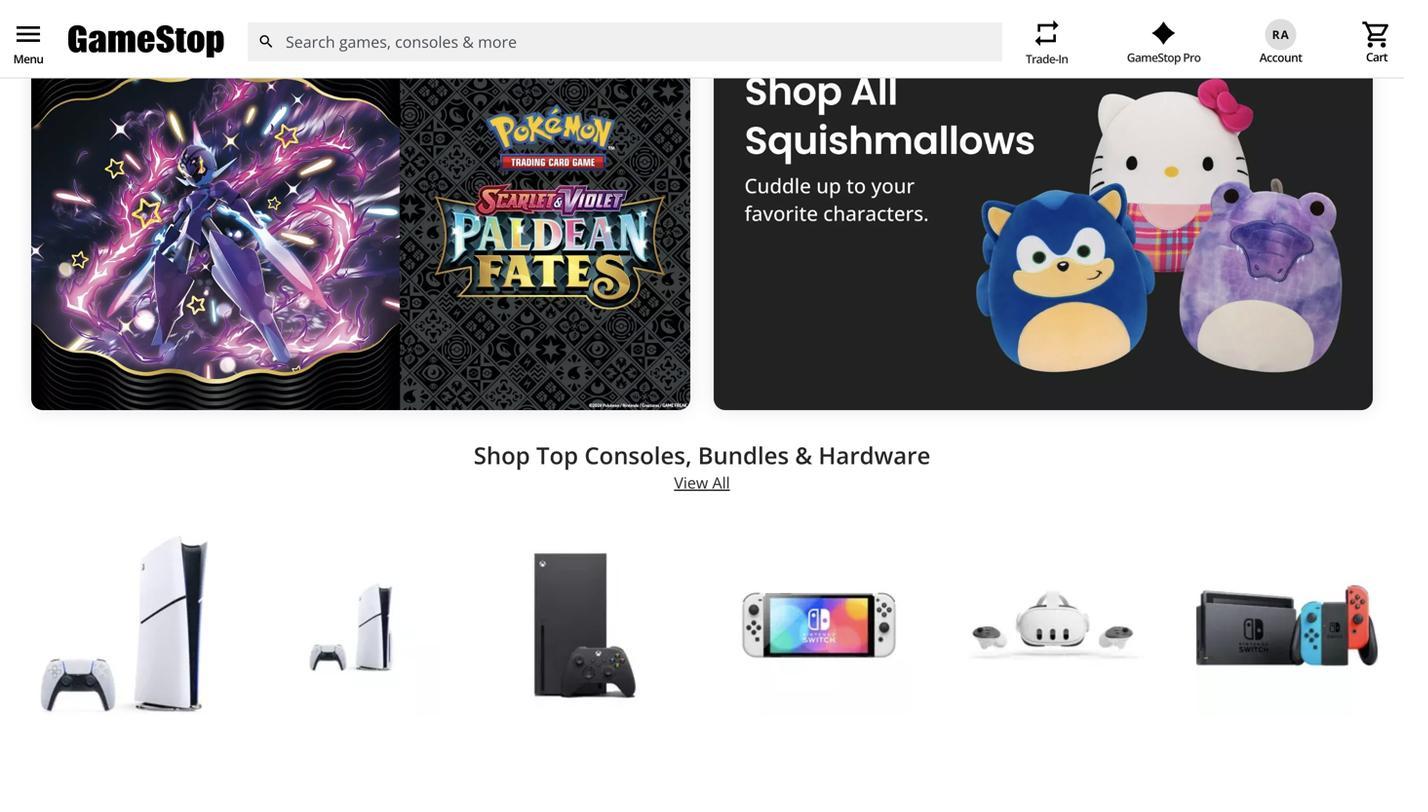 Task type: vqa. For each thing, say whether or not it's contained in the screenshot.
Shop Now
yes



Task type: describe. For each thing, give the bounding box(es) containing it.
view
[[674, 472, 708, 493]]

shop for now
[[47, 0, 98, 27]]

search search field
[[247, 22, 1002, 61]]

releases
[[438, 44, 492, 63]]

consoles
[[818, 44, 873, 63]]

bundles
[[698, 440, 789, 472]]

microsoft xbox series x console image
[[494, 535, 676, 717]]

games
[[943, 44, 986, 63]]

owned
[[640, 44, 685, 63]]

same day delivery link
[[153, 44, 269, 63]]

shop now image
[[31, 41, 690, 411]]

ben
[[1233, 44, 1257, 63]]

all inside shop top consoles, bundles & hardware view all
[[712, 472, 730, 493]]

&
[[795, 440, 812, 472]]

my
[[50, 44, 69, 63]]

track order
[[1108, 44, 1179, 63]]

white
[[1260, 44, 1295, 63]]

shop for top
[[474, 440, 530, 472]]

digital store link
[[300, 44, 375, 63]]

ra
[[1272, 26, 1290, 42]]

view all link
[[12, 470, 1393, 493]]

deals
[[550, 44, 584, 63]]

payload
[[1298, 44, 1345, 63]]

track order link
[[1089, 44, 1179, 63]]

2 store from the left
[[342, 44, 375, 63]]

repeat trade-in
[[1026, 18, 1068, 67]]

shopping_cart cart
[[1361, 19, 1393, 65]]

video games link
[[905, 44, 986, 63]]

gamestop
[[1127, 49, 1181, 65]]

pre-
[[615, 44, 640, 63]]

sony playstation 5 slim console disc edition image
[[260, 535, 442, 717]]

collectibles
[[716, 44, 786, 63]]

shop now link
[[31, 0, 690, 411]]

shop all link
[[714, 0, 1373, 411]]

shop my store link
[[16, 44, 105, 63]]

digital
[[300, 44, 339, 63]]

top inside shop top consoles, bundles & hardware view all
[[536, 440, 578, 472]]

gamestop pro link
[[1127, 21, 1201, 65]]

nintendo switch console neon blue/neon red image
[[1197, 535, 1378, 717]]

same day delivery
[[153, 44, 269, 63]]

pre-owned
[[615, 44, 685, 63]]

video
[[905, 44, 940, 63]]

account
[[1260, 49, 1302, 65]]

menu
[[13, 51, 43, 67]]

shop for my
[[16, 44, 47, 63]]

meta quest 3 vr/mixed reality headset 128gb image
[[962, 535, 1144, 717]]

video games
[[905, 44, 986, 63]]

shopping_cart
[[1361, 19, 1393, 50]]

gamestop pro
[[1127, 49, 1201, 65]]



Task type: locate. For each thing, give the bounding box(es) containing it.
gamestop pro icon image
[[1152, 21, 1176, 45]]

collectibles link
[[716, 44, 786, 63]]

all right view
[[712, 472, 730, 493]]

new releases
[[406, 44, 492, 63]]

in
[[1058, 51, 1068, 67]]

trade-
[[1026, 51, 1058, 67]]

0 horizontal spatial store
[[72, 44, 105, 63]]

shop top consoles, bundles & hardware view all
[[474, 440, 931, 493]]

top deals
[[523, 44, 584, 63]]

0 vertical spatial all
[[784, 0, 810, 27]]

now
[[102, 0, 146, 27]]

1 horizontal spatial store
[[342, 44, 375, 63]]

shop for all
[[729, 0, 780, 27]]

digital store
[[300, 44, 375, 63]]

top left deals
[[523, 44, 547, 63]]

1 store from the left
[[72, 44, 105, 63]]

top deals link
[[523, 44, 584, 63]]

top
[[523, 44, 547, 63], [536, 440, 578, 472]]

nintendo switch oled console image
[[728, 535, 910, 717]]

delivery
[[218, 44, 269, 63]]

day
[[191, 44, 215, 63]]

shop now
[[47, 0, 146, 27]]

menu menu
[[13, 19, 44, 67]]

consoles link
[[818, 44, 873, 63]]

1 horizontal spatial all
[[784, 0, 810, 27]]

sony playstation 5 slim console digital edition image
[[26, 535, 208, 717]]

pre-owned link
[[615, 44, 685, 63]]

store right digital
[[342, 44, 375, 63]]

shop my store
[[16, 44, 105, 63]]

search button
[[247, 22, 286, 61]]

1 vertical spatial all
[[712, 472, 730, 493]]

shop
[[47, 0, 98, 27], [729, 0, 780, 27], [16, 44, 47, 63], [474, 440, 530, 472]]

cart
[[1366, 49, 1388, 65]]

store
[[72, 44, 105, 63], [342, 44, 375, 63]]

hardware
[[819, 440, 931, 472]]

repeat
[[1031, 18, 1063, 49]]

menu
[[13, 19, 44, 50]]

shop all image
[[714, 41, 1373, 411]]

new releases link
[[406, 44, 492, 63]]

track
[[1108, 44, 1141, 63]]

top left consoles,
[[536, 440, 578, 472]]

center
[[1348, 44, 1389, 63]]

ben white payload center
[[1233, 44, 1389, 63]]

same
[[153, 44, 188, 63]]

search
[[258, 33, 275, 50]]

ra account
[[1260, 26, 1302, 65]]

order
[[1144, 44, 1179, 63]]

0 horizontal spatial all
[[712, 472, 730, 493]]

gamestop image
[[68, 23, 224, 61]]

Search games, consoles & more search field
[[286, 22, 967, 61]]

all up collectibles link
[[784, 0, 810, 27]]

0 vertical spatial top
[[523, 44, 547, 63]]

1 vertical spatial top
[[536, 440, 578, 472]]

shop all
[[729, 0, 810, 27]]

consoles,
[[584, 440, 692, 472]]

shop inside shop top consoles, bundles & hardware view all
[[474, 440, 530, 472]]

ben white payload center link
[[1212, 44, 1389, 63]]

store right my
[[72, 44, 105, 63]]

new
[[406, 44, 435, 63]]

all inside shop all link
[[784, 0, 810, 27]]

all
[[784, 0, 810, 27], [712, 472, 730, 493]]

pro
[[1183, 49, 1201, 65]]



